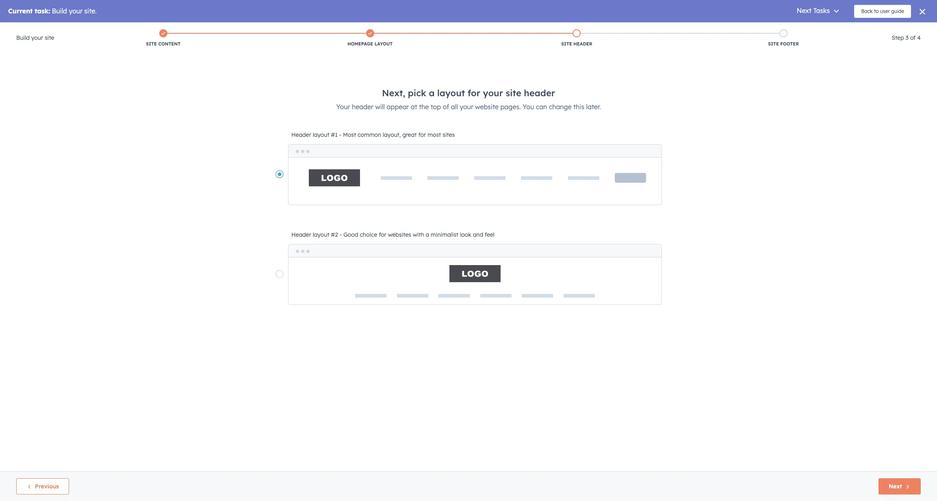 Task type: vqa. For each thing, say whether or not it's contained in the screenshot.
list
yes



Task type: locate. For each thing, give the bounding box(es) containing it.
layout
[[438, 87, 465, 99], [313, 131, 330, 139], [313, 231, 330, 239]]

header layout #2 - good choice for websites with a minimalist look and feel button
[[275, 230, 662, 305]]

1 vertical spatial for
[[419, 131, 426, 139]]

of inside next, pick a layout for your site header your header will appear at the top of all your website pages. you can change this later.
[[443, 103, 449, 111]]

1 vertical spatial your
[[483, 87, 503, 99]]

header left will
[[352, 103, 374, 111]]

music
[[901, 26, 915, 32]]

#2
[[331, 231, 338, 239]]

- right #1
[[339, 131, 342, 139]]

most
[[343, 131, 356, 139]]

a
[[429, 87, 435, 99], [426, 231, 430, 239]]

1 horizontal spatial site
[[562, 41, 573, 47]]

layout left #2
[[313, 231, 330, 239]]

your up website
[[483, 87, 503, 99]]

site inside site footer list item
[[769, 41, 780, 47]]

websites
[[388, 231, 412, 239]]

website
[[476, 103, 499, 111]]

1 vertical spatial header
[[292, 131, 311, 139]]

top
[[431, 103, 441, 111]]

#1
[[331, 131, 338, 139]]

1 vertical spatial layout
[[313, 131, 330, 139]]

pick
[[408, 87, 427, 99]]

your right build
[[31, 34, 43, 41]]

menu item left calling icon dropdown button
[[808, 22, 809, 35]]

0 vertical spatial a
[[429, 87, 435, 99]]

3 site from the left
[[769, 41, 780, 47]]

pages.
[[501, 103, 521, 111]]

layout left #1
[[313, 131, 330, 139]]

2 site from the left
[[562, 41, 573, 47]]

upgrade
[[779, 26, 802, 33]]

previous
[[35, 484, 59, 491]]

1 horizontal spatial for
[[419, 131, 426, 139]]

1 horizontal spatial site
[[506, 87, 522, 99]]

0 vertical spatial of
[[911, 34, 916, 41]]

0 vertical spatial -
[[339, 131, 342, 139]]

header layout #1 - most common layout, great for most sites button
[[275, 130, 662, 205]]

a up top
[[429, 87, 435, 99]]

calling icon button
[[810, 24, 824, 34]]

0 vertical spatial your
[[31, 34, 43, 41]]

at
[[411, 103, 418, 111]]

0 vertical spatial header
[[524, 87, 556, 99]]

for
[[468, 87, 481, 99], [419, 131, 426, 139], [379, 231, 387, 239]]

0 vertical spatial for
[[468, 87, 481, 99]]

2 vertical spatial for
[[379, 231, 387, 239]]

later.
[[587, 103, 601, 111]]

of
[[911, 34, 916, 41], [443, 103, 449, 111]]

good
[[344, 231, 359, 239]]

1 horizontal spatial your
[[460, 103, 474, 111]]

- for #1
[[339, 131, 342, 139]]

feel
[[485, 231, 495, 239]]

1 vertical spatial of
[[443, 103, 449, 111]]

with
[[413, 231, 424, 239]]

-
[[339, 131, 342, 139], [340, 231, 342, 239]]

0 horizontal spatial for
[[379, 231, 387, 239]]

site up pages.
[[506, 87, 522, 99]]

menu item right settings link
[[871, 22, 886, 35]]

for up website
[[468, 87, 481, 99]]

calling icon image
[[813, 26, 821, 33]]

0 vertical spatial header
[[574, 41, 593, 47]]

header
[[524, 87, 556, 99], [352, 103, 374, 111]]

0 horizontal spatial of
[[443, 103, 449, 111]]

can
[[536, 103, 548, 111]]

3
[[906, 34, 909, 41]]

of left all
[[443, 103, 449, 111]]

greg robinson image
[[892, 25, 899, 33]]

next,
[[382, 87, 406, 99]]

site inside site header list item
[[562, 41, 573, 47]]

4
[[918, 34, 922, 41]]

0 vertical spatial layout
[[438, 87, 465, 99]]

1 horizontal spatial header
[[524, 87, 556, 99]]

for right choice
[[379, 231, 387, 239]]

1 vertical spatial -
[[340, 231, 342, 239]]

header for header layout #1 - most common layout, great for most sites
[[292, 131, 311, 139]]

menu item
[[808, 22, 809, 35], [871, 22, 886, 35]]

a right the with
[[426, 231, 430, 239]]

for left the most
[[419, 131, 426, 139]]

will
[[376, 103, 385, 111]]

1 horizontal spatial of
[[911, 34, 916, 41]]

site
[[146, 41, 157, 47], [562, 41, 573, 47], [769, 41, 780, 47]]

site footer list item
[[681, 28, 888, 49]]

site
[[45, 34, 54, 41], [506, 87, 522, 99]]

2 vertical spatial your
[[460, 103, 474, 111]]

2 horizontal spatial your
[[483, 87, 503, 99]]

1 vertical spatial header
[[352, 103, 374, 111]]

site inside site content completed list item
[[146, 41, 157, 47]]

menu
[[764, 22, 928, 35]]

list containing site content
[[60, 28, 888, 49]]

1 menu item from the left
[[808, 22, 809, 35]]

layout up all
[[438, 87, 465, 99]]

your
[[336, 103, 350, 111]]

common
[[358, 131, 382, 139]]

site for site content
[[146, 41, 157, 47]]

2 vertical spatial header
[[292, 231, 311, 239]]

build your site
[[16, 34, 54, 41]]

of right 3
[[911, 34, 916, 41]]

2 horizontal spatial for
[[468, 87, 481, 99]]

0 horizontal spatial site
[[146, 41, 157, 47]]

1 vertical spatial a
[[426, 231, 430, 239]]

your right all
[[460, 103, 474, 111]]

1 vertical spatial site
[[506, 87, 522, 99]]

header
[[574, 41, 593, 47], [292, 131, 311, 139], [292, 231, 311, 239]]

0 horizontal spatial your
[[31, 34, 43, 41]]

1 horizontal spatial menu item
[[871, 22, 886, 35]]

2 horizontal spatial site
[[769, 41, 780, 47]]

list
[[60, 28, 888, 49]]

2 vertical spatial layout
[[313, 231, 330, 239]]

content
[[158, 41, 181, 47]]

0 horizontal spatial site
[[45, 34, 54, 41]]

and
[[473, 231, 484, 239]]

header up can
[[524, 87, 556, 99]]

change
[[549, 103, 572, 111]]

site content
[[146, 41, 181, 47]]

your
[[31, 34, 43, 41], [483, 87, 503, 99], [460, 103, 474, 111]]

site right build
[[45, 34, 54, 41]]

- right #2
[[340, 231, 342, 239]]

0 horizontal spatial menu item
[[808, 22, 809, 35]]

upgrade image
[[770, 26, 777, 33]]

1 site from the left
[[146, 41, 157, 47]]

marketplaces button
[[825, 22, 843, 35]]

site header
[[562, 41, 593, 47]]



Task type: describe. For each thing, give the bounding box(es) containing it.
a inside button
[[426, 231, 430, 239]]

Search HubSpot search field
[[824, 39, 923, 53]]

next
[[889, 484, 903, 491]]

great
[[403, 131, 417, 139]]

a inside next, pick a layout for your site header your header will appear at the top of all your website pages. you can change this later.
[[429, 87, 435, 99]]

site for site footer
[[769, 41, 780, 47]]

next, pick a layout for your site header your header will appear at the top of all your website pages. you can change this later.
[[336, 87, 601, 111]]

layout
[[375, 41, 393, 47]]

0 horizontal spatial header
[[352, 103, 374, 111]]

help button
[[844, 22, 858, 35]]

all
[[451, 103, 458, 111]]

settings image
[[861, 26, 868, 33]]

site footer
[[769, 41, 799, 47]]

the
[[419, 103, 429, 111]]

footer
[[781, 41, 799, 47]]

settings link
[[860, 25, 870, 33]]

sites
[[443, 131, 455, 139]]

marketplaces image
[[830, 26, 838, 33]]

step 3 of 4
[[892, 34, 922, 41]]

layout inside next, pick a layout for your site header your header will appear at the top of all your website pages. you can change this later.
[[438, 87, 465, 99]]

header for header layout #2 - good choice for websites with a minimalist look and feel
[[292, 231, 311, 239]]

homepage layout completed list item
[[267, 28, 474, 49]]

music button
[[887, 22, 927, 35]]

help image
[[847, 26, 855, 33]]

site inside next, pick a layout for your site header your header will appear at the top of all your website pages. you can change this later.
[[506, 87, 522, 99]]

build
[[16, 34, 30, 41]]

site content completed list item
[[60, 28, 267, 49]]

for inside next, pick a layout for your site header your header will appear at the top of all your website pages. you can change this later.
[[468, 87, 481, 99]]

next button
[[879, 479, 922, 495]]

header layout #2 - good choice for websites with a minimalist look and feel
[[292, 231, 495, 239]]

most
[[428, 131, 441, 139]]

site for site header
[[562, 41, 573, 47]]

hubspot image
[[15, 24, 24, 34]]

this
[[574, 103, 585, 111]]

hubspot link
[[10, 24, 31, 34]]

site header list item
[[474, 28, 681, 49]]

previous button
[[16, 479, 69, 495]]

look
[[460, 231, 472, 239]]

homepage
[[348, 41, 373, 47]]

layout,
[[383, 131, 401, 139]]

you
[[523, 103, 534, 111]]

- for #2
[[340, 231, 342, 239]]

homepage layout
[[348, 41, 393, 47]]

choice
[[360, 231, 377, 239]]

minimalist
[[431, 231, 459, 239]]

0 vertical spatial site
[[45, 34, 54, 41]]

step
[[892, 34, 905, 41]]

header layout #1 - most common layout, great for most sites
[[292, 131, 455, 139]]

menu containing music
[[764, 22, 928, 35]]

header inside list item
[[574, 41, 593, 47]]

2 menu item from the left
[[871, 22, 886, 35]]

appear
[[387, 103, 409, 111]]

layout for header layout #1 - most common layout, great for most sites
[[313, 131, 330, 139]]

layout for header layout #2 - good choice for websites with a minimalist look and feel
[[313, 231, 330, 239]]



